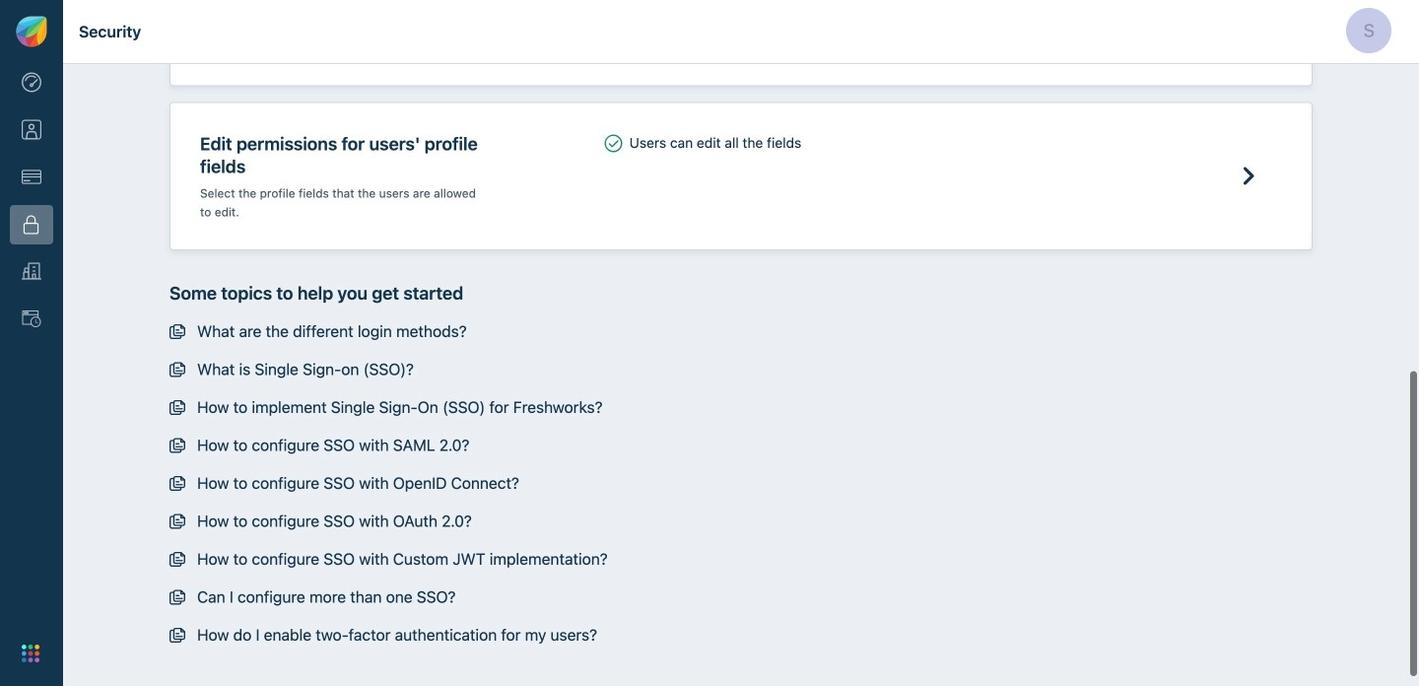 Task type: vqa. For each thing, say whether or not it's contained in the screenshot.
My Subscriptions image
yes



Task type: describe. For each thing, give the bounding box(es) containing it.
freshworks switcher image
[[22, 645, 39, 662]]

organization image
[[22, 262, 41, 282]]

freshworks icon image
[[16, 16, 47, 47]]

neo admin center image
[[22, 73, 41, 92]]



Task type: locate. For each thing, give the bounding box(es) containing it.
profile picture image
[[1347, 8, 1392, 53]]

audit logs image
[[22, 309, 41, 329]]

security image
[[22, 215, 41, 234]]

my subscriptions image
[[22, 167, 41, 187]]

users image
[[22, 120, 41, 140]]



